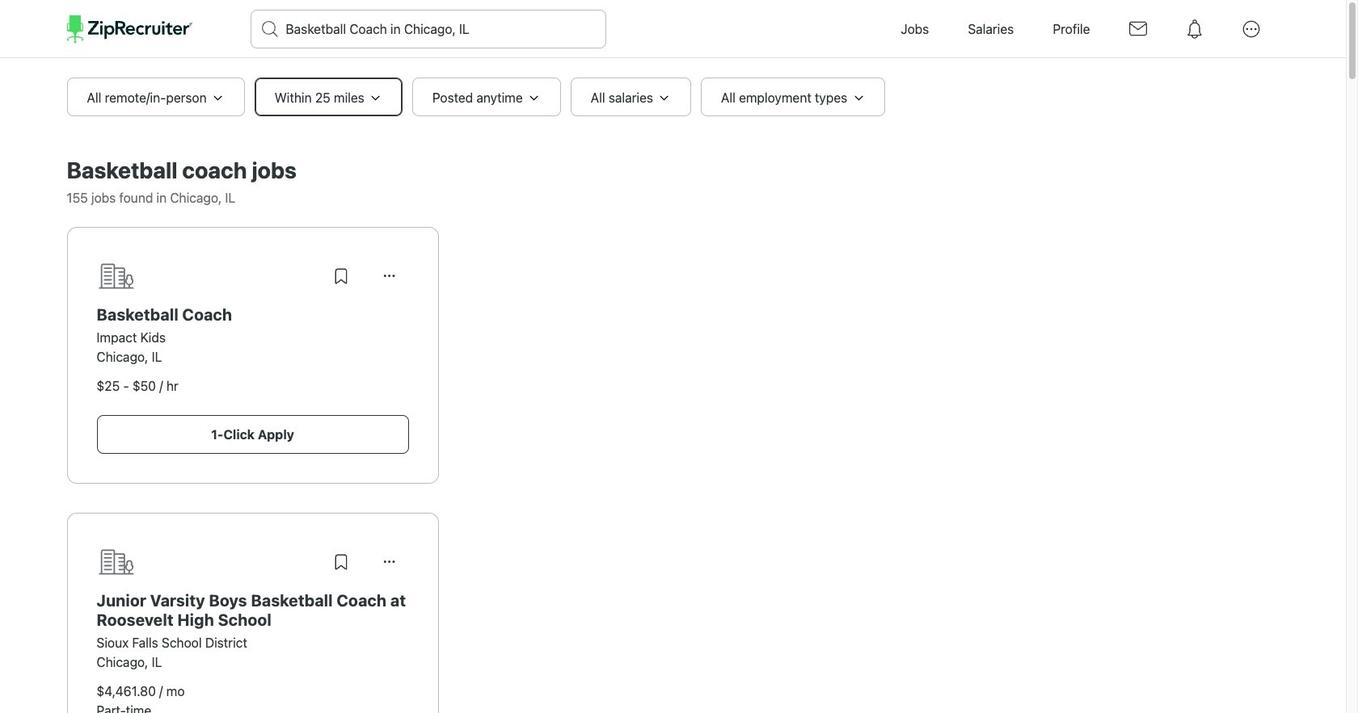 Task type: describe. For each thing, give the bounding box(es) containing it.
junior varsity boys basketball coach at roosevelt high school element
[[97, 592, 409, 631]]

save job for later image
[[331, 553, 350, 572]]

basketball coach element
[[97, 306, 409, 325]]

main element
[[67, 0, 1279, 58]]

save job for later image
[[331, 267, 350, 286]]

menu image
[[1232, 11, 1270, 48]]



Task type: locate. For each thing, give the bounding box(es) containing it.
None button
[[370, 257, 409, 296], [370, 543, 409, 582], [370, 257, 409, 296], [370, 543, 409, 582]]

Search job title or keyword search field
[[251, 11, 605, 48]]

ziprecruiter image
[[67, 15, 192, 43]]

notifications image
[[1176, 11, 1213, 48]]



Task type: vqa. For each thing, say whether or not it's contained in the screenshot.
notifications image
yes



